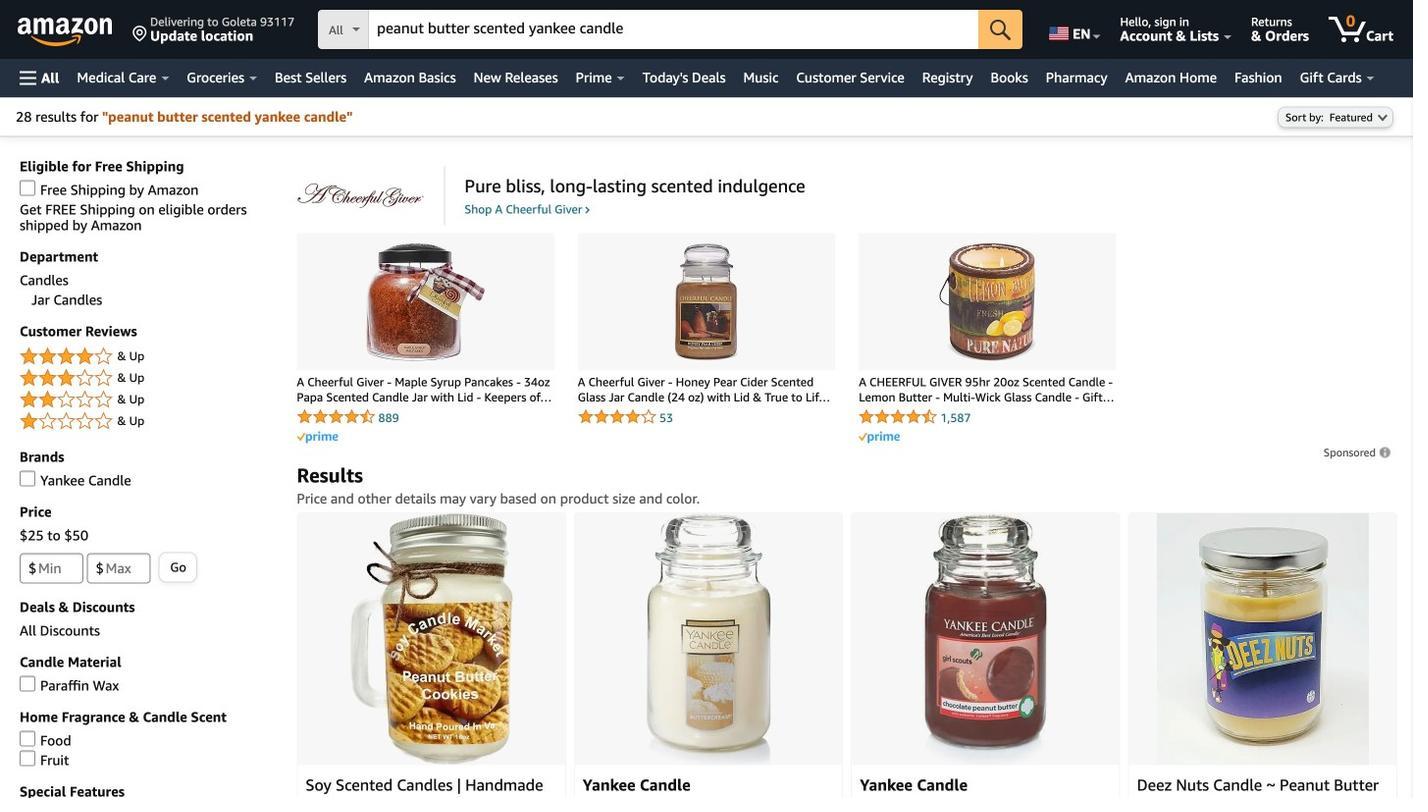 Task type: locate. For each thing, give the bounding box(es) containing it.
1 eligible for prime. image from the left
[[297, 432, 338, 443]]

soy scented candles | handmade & highly aromatic candles burns upto 85 hours in glass jar - perfect for home decor, weddin... image
[[350, 513, 513, 765]]

2 eligible for prime. image from the left
[[859, 432, 901, 443]]

eligible for prime. image for a cheerful giver - maple syrup pancakes - 34oz papa scented candle jar with lid - keepers of the light - 155 hours of burn time, gift for women, brown 'image'
[[297, 432, 338, 443]]

None search field
[[318, 10, 1023, 51]]

1 star & up element
[[20, 410, 277, 433]]

1 horizontal spatial eligible for prime. image
[[859, 432, 901, 443]]

checkbox image
[[20, 180, 35, 196], [20, 471, 35, 486], [20, 676, 35, 692], [20, 731, 35, 747]]

yankee candle girl scout cookies chocolate peanut butter large jar candle image
[[923, 513, 1049, 765]]

checkbox image
[[20, 751, 35, 766]]

2 stars & up element
[[20, 388, 277, 412]]

4 stars & up element
[[20, 345, 277, 369]]

eligible for prime. image
[[297, 432, 338, 443], [859, 432, 901, 443]]

deez nuts candle ~ peanut butter scented soy wax candle 12oz jar made in the usa by s&m candle factory image
[[1157, 513, 1369, 765]]

Min text field
[[20, 553, 83, 584]]

None submit
[[979, 10, 1023, 49], [159, 553, 196, 582], [979, 10, 1023, 49], [159, 553, 196, 582]]

navigation navigation
[[0, 0, 1414, 97]]

Search Amazon text field
[[369, 11, 979, 48]]

eligible for prime. image for a cheerful giver 95hr 20oz scented candle - lemon butter - multi-wick glass candle - gifts for men and women image at right
[[859, 432, 901, 443]]

0 horizontal spatial eligible for prime. image
[[297, 432, 338, 443]]



Task type: vqa. For each thing, say whether or not it's contained in the screenshot.
Glitter
no



Task type: describe. For each thing, give the bounding box(es) containing it.
2 checkbox image from the top
[[20, 471, 35, 486]]

a cheerful giver 95hr 20oz scented candle - lemon butter - multi-wick glass candle - gifts for men and women image
[[900, 243, 1076, 361]]

yankee candle buttercream scented, classic 22oz large jar single wick candle, over 110 hours of burn time image
[[647, 513, 771, 765]]

a cheerful giver - honey pear cider scented glass jar candle (24 oz) with lid & true to life fragrance made in usa image
[[619, 243, 795, 361]]

Max text field
[[87, 553, 151, 584]]

3 stars & up element
[[20, 367, 277, 390]]

a cheerful giver - maple syrup pancakes - 34oz papa scented candle jar with lid - keepers of the light - 155 hours of burn time, gift for women, brown image
[[337, 243, 514, 361]]

none search field inside navigation navigation
[[318, 10, 1023, 51]]

dropdown image
[[1378, 113, 1388, 121]]

amazon image
[[18, 18, 113, 47]]

1 checkbox image from the top
[[20, 180, 35, 196]]

3 checkbox image from the top
[[20, 676, 35, 692]]

4 checkbox image from the top
[[20, 731, 35, 747]]



